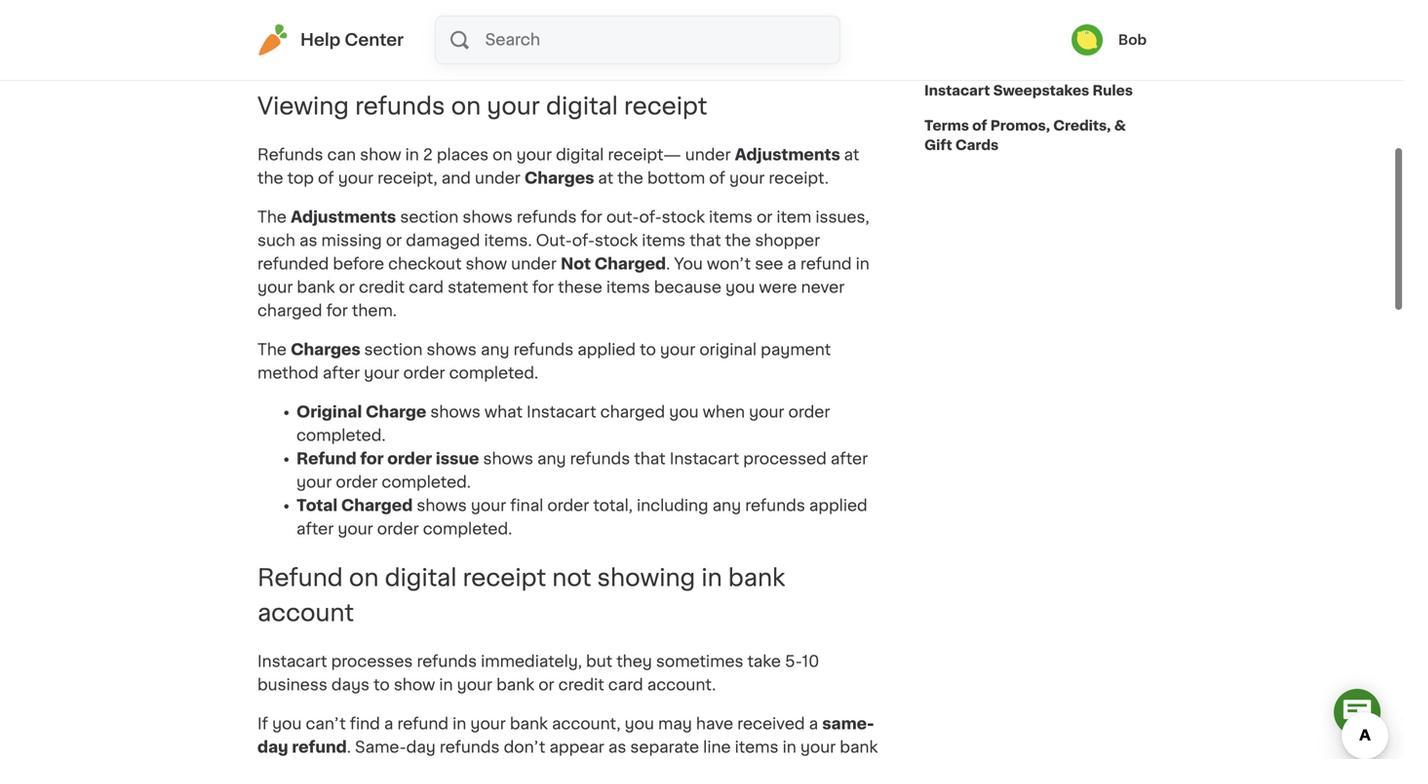 Task type: vqa. For each thing, say whether or not it's contained in the screenshot.
bank
yes



Task type: describe. For each thing, give the bounding box(es) containing it.
you
[[674, 257, 703, 272]]

can
[[327, 147, 356, 163]]

credit inside . you won't see a refund in your bank or credit card statement for these items because you were never charged for them.
[[359, 280, 405, 296]]

use
[[978, 14, 1004, 27]]

after inside section shows any refunds applied to your original payment method after your order completed.
[[323, 366, 360, 381]]

item
[[777, 210, 812, 225]]

places
[[437, 147, 489, 163]]

that inside shows any refunds that instacart processed after your order completed.
[[634, 452, 666, 467]]

including inside on any store tab will display a receipt for the complete order, including all stores.
[[306, 50, 378, 66]]

and inside at the top of your receipt, and under
[[441, 171, 471, 186]]

bank up don't
[[510, 717, 548, 732]]

not charged
[[561, 257, 666, 272]]

statement
[[448, 280, 528, 296]]

missing
[[321, 233, 382, 249]]

profile and account settings
[[924, 49, 1131, 62]]

view receipt
[[334, 27, 437, 42]]

a inside . you won't see a refund in your bank or credit card statement for these items because you were never charged for them.
[[787, 257, 796, 272]]

instacart sweepstakes rules link
[[924, 73, 1133, 108]]

as inside . same-day refunds don't appear as separate line items in your bank
[[608, 740, 626, 756]]

display
[[600, 27, 657, 42]]

final
[[510, 498, 543, 514]]

method
[[257, 366, 319, 381]]

of inside terms of promos, credits, & gift cards
[[972, 119, 987, 133]]

your up don't
[[470, 717, 506, 732]]

charges at the bottom of your receipt.
[[524, 171, 833, 186]]

before
[[333, 257, 384, 272]]

were
[[759, 280, 797, 296]]

your up charge
[[364, 366, 399, 381]]

immediately,
[[481, 654, 582, 670]]

issue
[[436, 452, 479, 467]]

applied inside section shows any refunds applied to your original payment method after your order completed.
[[577, 342, 636, 358]]

1 horizontal spatial of
[[709, 171, 725, 186]]

for inside section shows refunds for out-of-stock items or item issues, such as missing or damaged items. out-of-stock items that the shopper refunded before checkout show under
[[581, 210, 602, 225]]

digital inside refund on digital receipt not showing in bank account
[[385, 567, 457, 590]]

receipt,
[[377, 171, 437, 186]]

your left final
[[471, 498, 506, 514]]

Search search field
[[483, 17, 840, 63]]

order inside shows any refunds that instacart processed after your order completed.
[[336, 475, 378, 491]]

at inside at the top of your receipt, and under
[[844, 147, 859, 163]]

order down total charged
[[377, 522, 419, 537]]

shows for original charge
[[430, 405, 480, 420]]

in inside refund on digital receipt not showing in bank account
[[701, 567, 722, 590]]

but
[[586, 654, 612, 670]]

user avatar image
[[1071, 24, 1103, 56]]

help center link
[[257, 24, 404, 56]]

processes
[[331, 654, 413, 670]]

bank inside . same-day refunds don't appear as separate line items in your bank
[[840, 740, 878, 756]]

section for adjustments
[[400, 210, 459, 225]]

items.
[[484, 233, 532, 249]]

bank inside refund on digital receipt not showing in bank account
[[728, 567, 785, 590]]

you inside shows what instacart charged you when your order completed.
[[669, 405, 699, 420]]

items up you
[[642, 233, 686, 249]]

receipt inside refund on digital receipt not showing in bank account
[[463, 567, 546, 590]]

original charge
[[296, 405, 426, 420]]

how to use ebt snap
[[924, 14, 1080, 27]]

or inside the instacart processes refunds immediately, but they sometimes take 5-10 business days to show in your bank or credit card account.
[[538, 678, 554, 693]]

bank inside the instacart processes refunds immediately, but they sometimes take 5-10 business days to show in your bank or credit card account.
[[496, 678, 534, 693]]

can't
[[306, 717, 346, 732]]

any inside shows any refunds that instacart processed after your order completed.
[[537, 452, 566, 467]]

refunds can show in 2 places on your digital receipt— under adjustments
[[257, 147, 844, 163]]

or inside . you won't see a refund in your bank or credit card statement for these items because you were never charged for them.
[[339, 280, 355, 296]]

same- day refund
[[257, 717, 874, 756]]

terms of promos, credits, & gift cards link
[[924, 108, 1147, 163]]

profile and account settings link
[[924, 38, 1131, 73]]

original
[[296, 405, 362, 420]]

have
[[696, 717, 733, 732]]

them.
[[352, 303, 397, 319]]

the charges
[[257, 342, 364, 358]]

cards
[[955, 138, 999, 152]]

on right places
[[493, 147, 512, 163]]

card inside the instacart processes refunds immediately, but they sometimes take 5-10 business days to show in your bank or credit card account.
[[608, 678, 643, 693]]

refund for refund for order issue
[[296, 452, 357, 467]]

your down viewing refunds on your digital receipt
[[516, 147, 552, 163]]

day inside same- day refund
[[257, 740, 288, 756]]

when
[[703, 405, 745, 420]]

all
[[382, 50, 399, 66]]

the down receipt—
[[617, 171, 643, 186]]

to inside section shows any refunds applied to your original payment method after your order completed.
[[640, 342, 656, 358]]

same-
[[822, 717, 874, 732]]

in inside . same-day refunds don't appear as separate line items in your bank
[[783, 740, 796, 756]]

1 vertical spatial adjustments
[[291, 210, 396, 225]]

complete
[[789, 27, 864, 42]]

ebt
[[1007, 14, 1036, 27]]

charged inside . you won't see a refund in your bank or credit card statement for these items because you were never charged for them.
[[257, 303, 322, 319]]

on up places
[[451, 95, 481, 118]]

instacart processes refunds immediately, but they sometimes take 5-10 business days to show in your bank or credit card account.
[[257, 654, 819, 693]]

refund for find
[[397, 717, 449, 732]]

shows your final order total, including any refunds applied after your order completed.
[[296, 498, 867, 537]]

sometimes
[[656, 654, 743, 670]]

tab
[[542, 27, 567, 42]]

view
[[334, 27, 374, 42]]

0 horizontal spatial charges
[[291, 342, 360, 358]]

payment
[[761, 342, 831, 358]]

&
[[1114, 119, 1126, 133]]

. for same-
[[347, 740, 351, 756]]

or left the item
[[757, 210, 773, 225]]

same-
[[355, 740, 406, 756]]

receipt up receipt—
[[624, 95, 707, 118]]

1 vertical spatial at
[[598, 171, 613, 186]]

receipt—
[[608, 147, 681, 163]]

refunds
[[257, 147, 323, 163]]

refund on digital receipt not showing in bank account
[[257, 567, 785, 625]]

a left the same-
[[809, 717, 818, 732]]

receipt.
[[769, 171, 829, 186]]

your inside shows any refunds that instacart processed after your order completed.
[[296, 475, 332, 491]]

your inside the instacart processes refunds immediately, but they sometimes take 5-10 business days to show in your bank or credit card account.
[[457, 678, 492, 693]]

out-
[[536, 233, 572, 249]]

shows for total charged
[[417, 498, 467, 514]]

bob
[[1118, 33, 1147, 47]]

shows inside section shows refunds for out-of-stock items or item issues, such as missing or damaged items. out-of-stock items that the shopper refunded before checkout show under
[[463, 210, 513, 225]]

. same-day refunds don't appear as separate line items in your bank
[[257, 740, 878, 760]]

your down total charged
[[338, 522, 373, 537]]

refunds inside shows your final order total, including any refunds applied after your order completed.
[[745, 498, 805, 514]]

take
[[747, 654, 781, 670]]

credits,
[[1053, 119, 1111, 133]]

items inside . same-day refunds don't appear as separate line items in your bank
[[735, 740, 779, 756]]

refunds inside . same-day refunds don't appear as separate line items in your bank
[[440, 740, 500, 756]]

appear
[[549, 740, 604, 756]]

. for you
[[666, 257, 670, 272]]

received
[[737, 717, 805, 732]]

will
[[571, 27, 596, 42]]

don't
[[504, 740, 545, 756]]

0 vertical spatial show
[[360, 147, 401, 163]]

days
[[331, 678, 370, 693]]

may
[[658, 717, 692, 732]]

show inside section shows refunds for out-of-stock items or item issues, such as missing or damaged items. out-of-stock items that the shopper refunded before checkout show under
[[466, 257, 507, 272]]

instacart image
[[257, 24, 289, 56]]

for down the original charge at the left bottom of page
[[360, 452, 384, 467]]

on any store tab will display a receipt for the complete order, including all stores.
[[257, 27, 864, 66]]

of inside at the top of your receipt, and under
[[318, 171, 334, 186]]

snap
[[1039, 14, 1080, 27]]

order inside section shows any refunds applied to your original payment method after your order completed.
[[403, 366, 445, 381]]

find
[[350, 717, 380, 732]]

gift
[[924, 138, 952, 152]]

on inside on any store tab will display a receipt for the complete order, including all stores.
[[441, 27, 460, 42]]

after inside shows your final order total, including any refunds applied after your order completed.
[[296, 522, 334, 537]]

shows for refund for order issue
[[483, 452, 533, 467]]



Task type: locate. For each thing, give the bounding box(es) containing it.
10
[[802, 654, 819, 670]]

separate
[[630, 740, 699, 756]]

completed. inside shows what instacart charged you when your order completed.
[[296, 428, 386, 444]]

1 vertical spatial after
[[831, 452, 868, 467]]

for inside on any store tab will display a receipt for the complete order, including all stores.
[[734, 27, 755, 42]]

0 vertical spatial section
[[400, 210, 459, 225]]

order
[[403, 366, 445, 381], [788, 405, 830, 420], [387, 452, 432, 467], [336, 475, 378, 491], [547, 498, 589, 514], [377, 522, 419, 537]]

0 horizontal spatial adjustments
[[291, 210, 396, 225]]

stock
[[662, 210, 705, 225], [595, 233, 638, 249]]

the
[[759, 27, 785, 42], [257, 171, 283, 186], [617, 171, 643, 186], [725, 233, 751, 249]]

your up total
[[296, 475, 332, 491]]

shows inside shows your final order total, including any refunds applied after your order completed.
[[417, 498, 467, 514]]

credit up them. at the top of the page
[[359, 280, 405, 296]]

0 horizontal spatial of-
[[572, 233, 595, 249]]

your right when
[[749, 405, 784, 420]]

order down shows any refunds that instacart processed after your order completed.
[[547, 498, 589, 514]]

your inside . you won't see a refund in your bank or credit card statement for these items because you were never charged for them.
[[257, 280, 293, 296]]

charged for total charged
[[341, 498, 413, 514]]

you down the "won't"
[[725, 280, 755, 296]]

to left use
[[960, 14, 975, 27]]

charged inside shows what instacart charged you when your order completed.
[[600, 405, 665, 420]]

card inside . you won't see a refund in your bank or credit card statement for these items because you were never charged for them.
[[409, 280, 444, 296]]

to inside 'how to use ebt snap' link
[[960, 14, 975, 27]]

charged up shows any refunds that instacart processed after your order completed.
[[600, 405, 665, 420]]

1 horizontal spatial at
[[844, 147, 859, 163]]

that inside section shows refunds for out-of-stock items or item issues, such as missing or damaged items. out-of-stock items that the shopper refunded before checkout show under
[[690, 233, 721, 249]]

order up total charged
[[336, 475, 378, 491]]

1 vertical spatial to
[[640, 342, 656, 358]]

settings
[[1070, 49, 1131, 62]]

2 vertical spatial after
[[296, 522, 334, 537]]

1 horizontal spatial including
[[637, 498, 708, 514]]

2 horizontal spatial to
[[960, 14, 975, 27]]

any inside shows your final order total, including any refunds applied after your order completed.
[[712, 498, 741, 514]]

1 vertical spatial card
[[608, 678, 643, 693]]

the left "complete"
[[759, 27, 785, 42]]

help center
[[300, 32, 404, 48]]

bank down the same-
[[840, 740, 878, 756]]

refund for order issue
[[296, 452, 479, 467]]

instacart inside shows what instacart charged you when your order completed.
[[527, 405, 596, 420]]

refund down can't
[[292, 740, 347, 756]]

section up damaged
[[400, 210, 459, 225]]

1 vertical spatial show
[[466, 257, 507, 272]]

see
[[755, 257, 783, 272]]

1 vertical spatial as
[[608, 740, 626, 756]]

shows up issue
[[430, 405, 480, 420]]

how to use ebt snap link
[[924, 3, 1080, 38]]

0 vertical spatial applied
[[577, 342, 636, 358]]

sweepstakes
[[993, 84, 1089, 98]]

not
[[561, 257, 591, 272]]

credit inside the instacart processes refunds immediately, but they sometimes take 5-10 business days to show in your bank or credit card account.
[[558, 678, 604, 693]]

refund inside refund on digital receipt not showing in bank account
[[257, 567, 343, 590]]

applied down these
[[577, 342, 636, 358]]

1 vertical spatial including
[[637, 498, 708, 514]]

0 horizontal spatial and
[[441, 171, 471, 186]]

credit down but
[[558, 678, 604, 693]]

section shows any refunds applied to your original payment method after your order completed.
[[257, 342, 831, 381]]

section inside section shows refunds for out-of-stock items or item issues, such as missing or damaged items. out-of-stock items that the shopper refunded before checkout show under
[[400, 210, 459, 225]]

0 horizontal spatial credit
[[359, 280, 405, 296]]

including
[[306, 50, 378, 66], [637, 498, 708, 514]]

of- up the not
[[572, 233, 595, 249]]

business
[[257, 678, 327, 693]]

items down not charged
[[606, 280, 650, 296]]

1 vertical spatial refund
[[257, 567, 343, 590]]

day inside . same-day refunds don't appear as separate line items in your bank
[[406, 740, 436, 756]]

on up account
[[349, 567, 379, 590]]

show down processes
[[394, 678, 435, 693]]

a inside on any store tab will display a receipt for the complete order, including all stores.
[[661, 27, 670, 42]]

refund inside same- day refund
[[292, 740, 347, 756]]

0 vertical spatial that
[[690, 233, 721, 249]]

for left these
[[532, 280, 554, 296]]

refunds inside the instacart processes refunds immediately, but they sometimes take 5-10 business days to show in your bank or credit card account.
[[417, 654, 477, 670]]

any
[[464, 27, 493, 42], [481, 342, 509, 358], [537, 452, 566, 467], [712, 498, 741, 514]]

in inside . you won't see a refund in your bank or credit card statement for these items because you were never charged for them.
[[856, 257, 870, 272]]

store
[[497, 27, 538, 42]]

.
[[666, 257, 670, 272], [347, 740, 351, 756]]

total charged
[[296, 498, 413, 514]]

stock up not charged
[[595, 233, 638, 249]]

0 horizontal spatial including
[[306, 50, 378, 66]]

2 vertical spatial refund
[[292, 740, 347, 756]]

refund for see
[[800, 257, 852, 272]]

2 vertical spatial under
[[511, 257, 557, 272]]

1 horizontal spatial day
[[406, 740, 436, 756]]

card down the checkout
[[409, 280, 444, 296]]

shows inside shows any refunds that instacart processed after your order completed.
[[483, 452, 533, 467]]

0 vertical spatial under
[[685, 147, 731, 163]]

as inside section shows refunds for out-of-stock items or item issues, such as missing or damaged items. out-of-stock items that the shopper refunded before checkout show under
[[299, 233, 317, 249]]

damaged
[[406, 233, 480, 249]]

refund up never
[[800, 257, 852, 272]]

1 horizontal spatial of-
[[639, 210, 662, 225]]

2 horizontal spatial refund
[[800, 257, 852, 272]]

5-
[[785, 654, 802, 670]]

1 horizontal spatial card
[[608, 678, 643, 693]]

you
[[725, 280, 755, 296], [669, 405, 699, 420], [272, 717, 302, 732], [625, 717, 654, 732]]

the inside section shows refunds for out-of-stock items or item issues, such as missing or damaged items. out-of-stock items that the shopper refunded before checkout show under
[[725, 233, 751, 249]]

0 vertical spatial .
[[666, 257, 670, 272]]

refunds inside section shows refunds for out-of-stock items or item issues, such as missing or damaged items. out-of-stock items that the shopper refunded before checkout show under
[[517, 210, 577, 225]]

charged
[[257, 303, 322, 319], [600, 405, 665, 420]]

2 vertical spatial show
[[394, 678, 435, 693]]

refund inside . you won't see a refund in your bank or credit card statement for these items because you were never charged for them.
[[800, 257, 852, 272]]

1 vertical spatial the
[[257, 342, 287, 358]]

your inside at the top of your receipt, and under
[[338, 171, 373, 186]]

account
[[1005, 49, 1067, 62]]

your left original
[[660, 342, 695, 358]]

1 horizontal spatial credit
[[558, 678, 604, 693]]

0 vertical spatial charged
[[257, 303, 322, 319]]

or down immediately,
[[538, 678, 554, 693]]

your down refunded
[[257, 280, 293, 296]]

shows down what
[[483, 452, 533, 467]]

at up out-
[[598, 171, 613, 186]]

of- down bottom
[[639, 210, 662, 225]]

section shows refunds for out-of-stock items or item issues, such as missing or damaged items. out-of-stock items that the shopper refunded before checkout show under
[[257, 210, 869, 272]]

under inside section shows refunds for out-of-stock items or item issues, such as missing or damaged items. out-of-stock items that the shopper refunded before checkout show under
[[511, 257, 557, 272]]

you inside . you won't see a refund in your bank or credit card statement for these items because you were never charged for them.
[[725, 280, 755, 296]]

refunds down the all
[[355, 95, 445, 118]]

stores.
[[403, 50, 457, 66]]

or down before
[[339, 280, 355, 296]]

show up the receipt,
[[360, 147, 401, 163]]

0 horizontal spatial to
[[374, 678, 390, 693]]

the inside on any store tab will display a receipt for the complete order, including all stores.
[[759, 27, 785, 42]]

and down places
[[441, 171, 471, 186]]

refunds inside section shows any refunds applied to your original payment method after your order completed.
[[513, 342, 574, 358]]

receipt inside on any store tab will display a receipt for the complete order, including all stores.
[[674, 27, 730, 42]]

0 vertical spatial after
[[323, 366, 360, 381]]

line
[[703, 740, 731, 756]]

refund up 'same-'
[[397, 717, 449, 732]]

what
[[484, 405, 523, 420]]

1 horizontal spatial as
[[608, 740, 626, 756]]

2
[[423, 147, 433, 163]]

the adjustments
[[257, 210, 396, 225]]

1 vertical spatial stock
[[595, 233, 638, 249]]

2 horizontal spatial of
[[972, 119, 987, 133]]

your inside shows what instacart charged you when your order completed.
[[749, 405, 784, 420]]

on up stores.
[[441, 27, 460, 42]]

0 vertical spatial refund
[[296, 452, 357, 467]]

as down account,
[[608, 740, 626, 756]]

receipt right display
[[674, 27, 730, 42]]

0 vertical spatial at
[[844, 147, 859, 163]]

refund down original
[[296, 452, 357, 467]]

2 vertical spatial digital
[[385, 567, 457, 590]]

items up the "won't"
[[709, 210, 753, 225]]

total,
[[593, 498, 633, 514]]

any down statement
[[481, 342, 509, 358]]

shows down statement
[[427, 342, 477, 358]]

1 horizontal spatial to
[[640, 342, 656, 358]]

1 vertical spatial under
[[475, 171, 520, 186]]

. inside . same-day refunds don't appear as separate line items in your bank
[[347, 740, 351, 756]]

after inside shows any refunds that instacart processed after your order completed.
[[831, 452, 868, 467]]

0 vertical spatial charges
[[524, 171, 594, 186]]

applied down 'processed'
[[809, 498, 867, 514]]

you right if
[[272, 717, 302, 732]]

1 vertical spatial refund
[[397, 717, 449, 732]]

1 horizontal spatial charges
[[524, 171, 594, 186]]

receipt left not
[[463, 567, 546, 590]]

the inside at the top of your receipt, and under
[[257, 171, 283, 186]]

a right find
[[384, 717, 393, 732]]

the for section shows refunds for out-of-stock items or item issues, such as missing or damaged items. out-of-stock items that the shopper refunded before checkout show under
[[257, 210, 287, 225]]

top
[[287, 171, 314, 186]]

these
[[558, 280, 602, 296]]

0 horizontal spatial at
[[598, 171, 613, 186]]

the up the "won't"
[[725, 233, 751, 249]]

on
[[441, 27, 460, 42], [451, 95, 481, 118], [493, 147, 512, 163], [349, 567, 379, 590]]

section down them. at the top of the page
[[364, 342, 423, 358]]

refund for refund on digital receipt not showing in bank account
[[257, 567, 343, 590]]

0 horizontal spatial .
[[347, 740, 351, 756]]

0 horizontal spatial as
[[299, 233, 317, 249]]

under up the charges at the bottom of your receipt.
[[685, 147, 731, 163]]

adjustments
[[735, 147, 840, 163], [291, 210, 396, 225]]

show inside the instacart processes refunds immediately, but they sometimes take 5-10 business days to show in your bank or credit card account.
[[394, 678, 435, 693]]

1 vertical spatial applied
[[809, 498, 867, 514]]

viewing refunds on your digital receipt
[[257, 95, 707, 118]]

refunds up out-
[[517, 210, 577, 225]]

0 horizontal spatial of
[[318, 171, 334, 186]]

a
[[661, 27, 670, 42], [787, 257, 796, 272], [384, 717, 393, 732], [809, 717, 818, 732]]

completed. inside shows any refunds that instacart processed after your order completed.
[[382, 475, 471, 491]]

digital up refunds can show in 2 places on your digital receipt— under adjustments
[[546, 95, 618, 118]]

if you can't find a refund in your bank account, you may have received a
[[257, 717, 822, 732]]

help
[[300, 32, 341, 48]]

after down the charges
[[323, 366, 360, 381]]

any down when
[[712, 498, 741, 514]]

of right bottom
[[709, 171, 725, 186]]

of-
[[639, 210, 662, 225], [572, 233, 595, 249]]

0 vertical spatial to
[[960, 14, 975, 27]]

in inside the instacart processes refunds immediately, but they sometimes take 5-10 business days to show in your bank or credit card account.
[[439, 678, 453, 693]]

center
[[345, 32, 404, 48]]

showing
[[597, 567, 695, 590]]

instacart inside shows any refunds that instacart processed after your order completed.
[[670, 452, 739, 467]]

0 vertical spatial refund
[[800, 257, 852, 272]]

1 horizontal spatial and
[[975, 49, 1002, 62]]

1 vertical spatial charged
[[341, 498, 413, 514]]

refunds inside shows any refunds that instacart processed after your order completed.
[[570, 452, 630, 467]]

1 horizontal spatial adjustments
[[735, 147, 840, 163]]

on inside refund on digital receipt not showing in bank account
[[349, 567, 379, 590]]

1 horizontal spatial refund
[[397, 717, 449, 732]]

instacart inside the instacart processes refunds immediately, but they sometimes take 5-10 business days to show in your bank or credit card account.
[[257, 654, 327, 670]]

1 horizontal spatial charged
[[600, 405, 665, 420]]

1 vertical spatial charged
[[600, 405, 665, 420]]

order up charge
[[403, 366, 445, 381]]

issues,
[[815, 210, 869, 225]]

charges
[[524, 171, 594, 186], [291, 342, 360, 358]]

to inside the instacart processes refunds immediately, but they sometimes take 5-10 business days to show in your bank or credit card account.
[[374, 678, 390, 693]]

your down immediately,
[[457, 678, 492, 693]]

how
[[924, 14, 957, 27]]

2 vertical spatial to
[[374, 678, 390, 693]]

because
[[654, 280, 721, 296]]

1 vertical spatial section
[[364, 342, 423, 358]]

0 vertical spatial credit
[[359, 280, 405, 296]]

stock down the charges at the bottom of your receipt.
[[662, 210, 705, 225]]

or
[[757, 210, 773, 225], [386, 233, 402, 249], [339, 280, 355, 296], [538, 678, 554, 693]]

your down the same-
[[800, 740, 836, 756]]

instacart inside "link"
[[924, 84, 990, 98]]

adjustments up missing at the top of page
[[291, 210, 396, 225]]

1 vertical spatial .
[[347, 740, 351, 756]]

0 horizontal spatial stock
[[595, 233, 638, 249]]

checkout
[[388, 257, 462, 272]]

. inside . you won't see a refund in your bank or credit card statement for these items because you were never charged for them.
[[666, 257, 670, 272]]

order left issue
[[387, 452, 432, 467]]

your inside . same-day refunds don't appear as separate line items in your bank
[[800, 740, 836, 756]]

. left you
[[666, 257, 670, 272]]

1 vertical spatial credit
[[558, 678, 604, 693]]

0 vertical spatial stock
[[662, 210, 705, 225]]

any left store
[[464, 27, 493, 42]]

1 vertical spatial of-
[[572, 233, 595, 249]]

the up such
[[257, 210, 287, 225]]

0 vertical spatial the
[[257, 210, 287, 225]]

your down 'can'
[[338, 171, 373, 186]]

or up the checkout
[[386, 233, 402, 249]]

after
[[323, 366, 360, 381], [831, 452, 868, 467], [296, 522, 334, 537]]

account
[[257, 602, 354, 625]]

1 horizontal spatial stock
[[662, 210, 705, 225]]

0 horizontal spatial charged
[[257, 303, 322, 319]]

profile
[[924, 49, 972, 62]]

terms
[[924, 119, 969, 133]]

including inside shows your final order total, including any refunds applied after your order completed.
[[637, 498, 708, 514]]

charged for not charged
[[595, 257, 666, 272]]

1 vertical spatial that
[[634, 452, 666, 467]]

the for section shows any refunds applied to your original payment method after your order completed.
[[257, 342, 287, 358]]

1 vertical spatial digital
[[556, 147, 604, 163]]

1 vertical spatial charges
[[291, 342, 360, 358]]

any inside section shows any refunds applied to your original payment method after your order completed.
[[481, 342, 509, 358]]

2 day from the left
[[406, 740, 436, 756]]

day
[[257, 740, 288, 756], [406, 740, 436, 756]]

terms of promos, credits, & gift cards
[[924, 119, 1126, 152]]

completed. inside section shows any refunds applied to your original payment method after your order completed.
[[449, 366, 538, 381]]

processed
[[743, 452, 827, 467]]

completed. up what
[[449, 366, 538, 381]]

completed. inside shows your final order total, including any refunds applied after your order completed.
[[423, 522, 512, 537]]

under down out-
[[511, 257, 557, 272]]

in
[[405, 147, 419, 163], [856, 257, 870, 272], [701, 567, 722, 590], [439, 678, 453, 693], [453, 717, 466, 732], [783, 740, 796, 756]]

1 horizontal spatial charged
[[595, 257, 666, 272]]

after down total
[[296, 522, 334, 537]]

refunds right processes
[[417, 654, 477, 670]]

at up issues,
[[844, 147, 859, 163]]

shows what instacart charged you when your order completed.
[[296, 405, 830, 444]]

that up shows your final order total, including any refunds applied after your order completed.
[[634, 452, 666, 467]]

that up you
[[690, 233, 721, 249]]

the left "top"
[[257, 171, 283, 186]]

charged
[[595, 257, 666, 272], [341, 498, 413, 514]]

you up separate
[[625, 717, 654, 732]]

1 day from the left
[[257, 740, 288, 756]]

1 the from the top
[[257, 210, 287, 225]]

0 vertical spatial and
[[975, 49, 1002, 62]]

card
[[409, 280, 444, 296], [608, 678, 643, 693]]

viewing
[[257, 95, 349, 118]]

under inside at the top of your receipt, and under
[[475, 171, 520, 186]]

any inside on any store tab will display a receipt for the complete order, including all stores.
[[464, 27, 493, 42]]

shows inside shows what instacart charged you when your order completed.
[[430, 405, 480, 420]]

applied inside shows your final order total, including any refunds applied after your order completed.
[[809, 498, 867, 514]]

account,
[[552, 717, 621, 732]]

section inside section shows any refunds applied to your original payment method after your order completed.
[[364, 342, 423, 358]]

0 horizontal spatial day
[[257, 740, 288, 756]]

for left them. at the top of the page
[[326, 303, 348, 319]]

0 vertical spatial adjustments
[[735, 147, 840, 163]]

bob link
[[1071, 24, 1147, 56]]

bank inside . you won't see a refund in your bank or credit card statement for these items because you were never charged for them.
[[297, 280, 335, 296]]

items inside . you won't see a refund in your bank or credit card statement for these items because you were never charged for them.
[[606, 280, 650, 296]]

of up cards
[[972, 119, 987, 133]]

completed. down issue
[[382, 475, 471, 491]]

as up refunded
[[299, 233, 317, 249]]

refunds down . you won't see a refund in your bank or credit card statement for these items because you were never charged for them.
[[513, 342, 574, 358]]

0 horizontal spatial card
[[409, 280, 444, 296]]

0 vertical spatial of-
[[639, 210, 662, 225]]

section for charges
[[364, 342, 423, 358]]

bank
[[297, 280, 335, 296], [728, 567, 785, 590], [496, 678, 534, 693], [510, 717, 548, 732], [840, 740, 878, 756]]

bottom
[[647, 171, 705, 186]]

0 vertical spatial digital
[[546, 95, 618, 118]]

your up refunds can show in 2 places on your digital receipt— under adjustments
[[487, 95, 540, 118]]

receipt up the all
[[377, 27, 437, 42]]

shows down issue
[[417, 498, 467, 514]]

0 horizontal spatial charged
[[341, 498, 413, 514]]

your left receipt.
[[729, 171, 765, 186]]

2 the from the top
[[257, 342, 287, 358]]

1 horizontal spatial applied
[[809, 498, 867, 514]]

account.
[[647, 678, 716, 693]]

show
[[360, 147, 401, 163], [466, 257, 507, 272], [394, 678, 435, 693]]

such
[[257, 233, 295, 249]]

. down find
[[347, 740, 351, 756]]

charged up the charges
[[257, 303, 322, 319]]

your
[[487, 95, 540, 118], [516, 147, 552, 163], [338, 171, 373, 186], [729, 171, 765, 186], [257, 280, 293, 296], [660, 342, 695, 358], [364, 366, 399, 381], [749, 405, 784, 420], [296, 475, 332, 491], [471, 498, 506, 514], [338, 522, 373, 537], [457, 678, 492, 693], [470, 717, 506, 732], [800, 740, 836, 756]]

0 vertical spatial charged
[[595, 257, 666, 272]]

original
[[699, 342, 757, 358]]

of
[[972, 119, 987, 133], [318, 171, 334, 186], [709, 171, 725, 186]]

0 vertical spatial as
[[299, 233, 317, 249]]

refunds
[[355, 95, 445, 118], [517, 210, 577, 225], [513, 342, 574, 358], [570, 452, 630, 467], [745, 498, 805, 514], [417, 654, 477, 670], [440, 740, 500, 756]]

order inside shows what instacart charged you when your order completed.
[[788, 405, 830, 420]]

instacart down profile
[[924, 84, 990, 98]]

0 horizontal spatial refund
[[292, 740, 347, 756]]

instacart up 'business'
[[257, 654, 327, 670]]

1 vertical spatial and
[[441, 171, 471, 186]]

1 horizontal spatial that
[[690, 233, 721, 249]]

a right display
[[661, 27, 670, 42]]

0 vertical spatial including
[[306, 50, 378, 66]]

. you won't see a refund in your bank or credit card statement for these items because you were never charged for them.
[[257, 257, 870, 319]]

digital up processes
[[385, 567, 457, 590]]

digital left receipt—
[[556, 147, 604, 163]]

0 vertical spatial card
[[409, 280, 444, 296]]

1 horizontal spatial .
[[666, 257, 670, 272]]

0 horizontal spatial applied
[[577, 342, 636, 358]]

the
[[257, 210, 287, 225], [257, 342, 287, 358]]

0 horizontal spatial that
[[634, 452, 666, 467]]

under down places
[[475, 171, 520, 186]]

and
[[975, 49, 1002, 62], [441, 171, 471, 186]]

shows any refunds that instacart processed after your order completed.
[[296, 452, 868, 491]]

you left when
[[669, 405, 699, 420]]

out-
[[606, 210, 639, 225]]

shows inside section shows any refunds applied to your original payment method after your order completed.
[[427, 342, 477, 358]]



